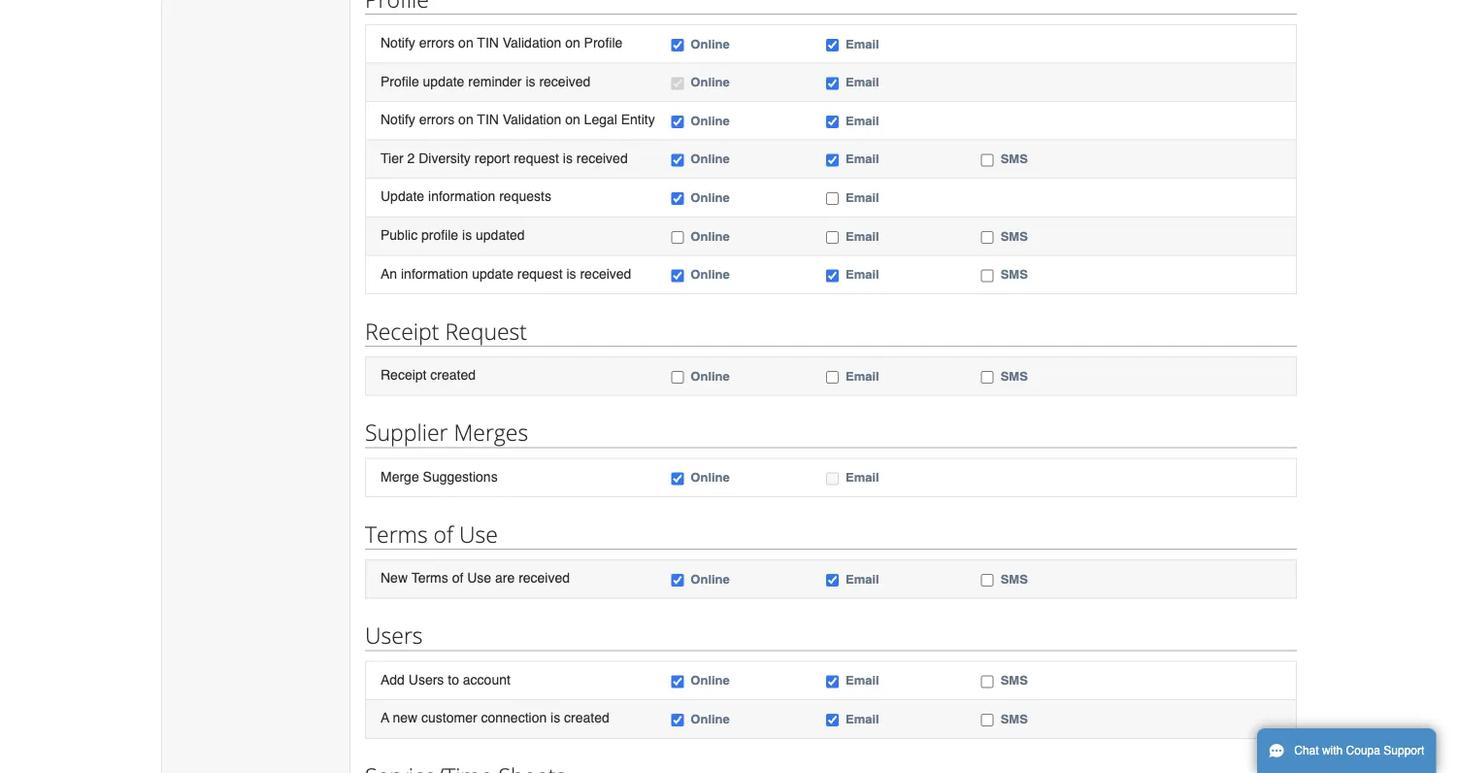 Task type: locate. For each thing, give the bounding box(es) containing it.
created right 'connection'
[[564, 710, 610, 726]]

2 email from the top
[[846, 75, 880, 89]]

tin for legal
[[477, 112, 499, 127]]

created down receipt request
[[431, 367, 476, 383]]

new terms of use are received
[[381, 570, 570, 586]]

online for merge suggestions
[[691, 470, 730, 485]]

8 email from the top
[[846, 369, 880, 383]]

profile up tier
[[381, 73, 419, 89]]

online for a new customer connection is created
[[691, 712, 730, 726]]

requests
[[499, 189, 552, 204]]

3 email from the top
[[846, 113, 880, 128]]

sms for a new customer connection is created
[[1001, 712, 1028, 726]]

2 tin from the top
[[477, 112, 499, 127]]

2 validation from the top
[[503, 112, 562, 127]]

email for update information requests
[[846, 190, 880, 205]]

receipt for receipt request
[[365, 316, 439, 346]]

use
[[459, 519, 498, 549], [467, 570, 492, 586]]

receipt up supplier
[[381, 367, 427, 383]]

tin
[[477, 35, 499, 50], [477, 112, 499, 127]]

online for tier 2 diversity report request is received
[[691, 152, 730, 166]]

1 vertical spatial information
[[401, 266, 468, 281]]

support
[[1384, 744, 1425, 758]]

information for an
[[401, 266, 468, 281]]

1 horizontal spatial created
[[564, 710, 610, 726]]

errors up diversity
[[419, 112, 455, 127]]

updated
[[476, 227, 525, 243]]

0 vertical spatial profile
[[584, 35, 623, 50]]

notify up tier
[[381, 112, 416, 127]]

with
[[1323, 744, 1344, 758]]

diversity
[[419, 150, 471, 166]]

0 vertical spatial request
[[514, 150, 559, 166]]

errors
[[419, 35, 455, 50], [419, 112, 455, 127]]

notify up profile update reminder is received
[[381, 35, 416, 50]]

receipt
[[365, 316, 439, 346], [381, 367, 427, 383]]

connection
[[481, 710, 547, 726]]

9 online from the top
[[691, 470, 730, 485]]

use up new terms of use are received
[[459, 519, 498, 549]]

email for tier 2 diversity report request is received
[[846, 152, 880, 166]]

information
[[428, 189, 496, 204], [401, 266, 468, 281]]

information up public profile is updated
[[428, 189, 496, 204]]

received
[[539, 73, 591, 89], [577, 150, 628, 166], [580, 266, 632, 281], [519, 570, 570, 586]]

1 vertical spatial users
[[409, 672, 444, 687]]

tin down profile update reminder is received
[[477, 112, 499, 127]]

1 horizontal spatial profile
[[584, 35, 623, 50]]

0 vertical spatial receipt
[[365, 316, 439, 346]]

terms right the new
[[412, 570, 449, 586]]

12 email from the top
[[846, 712, 880, 726]]

2 errors from the top
[[419, 112, 455, 127]]

4 email from the top
[[846, 152, 880, 166]]

email for add users to account
[[846, 673, 880, 688]]

1 validation from the top
[[503, 35, 562, 50]]

None checkbox
[[672, 116, 684, 128], [827, 154, 839, 167], [982, 154, 994, 167], [672, 193, 684, 205], [672, 231, 684, 244], [982, 231, 994, 244], [827, 371, 839, 384], [672, 473, 684, 485], [827, 676, 839, 688], [672, 714, 684, 727], [672, 116, 684, 128], [827, 154, 839, 167], [982, 154, 994, 167], [672, 193, 684, 205], [672, 231, 684, 244], [982, 231, 994, 244], [827, 371, 839, 384], [672, 473, 684, 485], [827, 676, 839, 688], [672, 714, 684, 727]]

profile up the legal
[[584, 35, 623, 50]]

11 email from the top
[[846, 673, 880, 688]]

of
[[434, 519, 454, 549], [452, 570, 464, 586]]

of up new terms of use are received
[[434, 519, 454, 549]]

1 email from the top
[[846, 36, 880, 51]]

0 vertical spatial use
[[459, 519, 498, 549]]

1 vertical spatial created
[[564, 710, 610, 726]]

notify errors on tin validation on profile
[[381, 35, 623, 50]]

online
[[691, 36, 730, 51], [691, 75, 730, 89], [691, 113, 730, 128], [691, 152, 730, 166], [691, 190, 730, 205], [691, 229, 730, 243], [691, 267, 730, 282], [691, 369, 730, 383], [691, 470, 730, 485], [691, 572, 730, 586], [691, 673, 730, 688], [691, 712, 730, 726]]

new
[[393, 710, 418, 726]]

chat
[[1295, 744, 1320, 758]]

9 email from the top
[[846, 470, 880, 485]]

8 online from the top
[[691, 369, 730, 383]]

0 vertical spatial information
[[428, 189, 496, 204]]

update left "reminder"
[[423, 73, 465, 89]]

0 vertical spatial update
[[423, 73, 465, 89]]

legal
[[584, 112, 618, 127]]

terms up the new
[[365, 519, 428, 549]]

created
[[431, 367, 476, 383], [564, 710, 610, 726]]

0 vertical spatial created
[[431, 367, 476, 383]]

1 errors from the top
[[419, 35, 455, 50]]

on left the legal
[[565, 112, 581, 127]]

update information requests
[[381, 189, 552, 204]]

users up add
[[365, 620, 423, 650]]

10 online from the top
[[691, 572, 730, 586]]

1 tin from the top
[[477, 35, 499, 50]]

sms for new terms of use are received
[[1001, 572, 1028, 586]]

6 online from the top
[[691, 229, 730, 243]]

online for notify errors on tin validation on profile
[[691, 36, 730, 51]]

5 sms from the top
[[1001, 572, 1028, 586]]

request
[[514, 150, 559, 166], [518, 266, 563, 281]]

on
[[459, 35, 474, 50], [565, 35, 581, 50], [459, 112, 474, 127], [565, 112, 581, 127]]

1 vertical spatial validation
[[503, 112, 562, 127]]

account
[[463, 672, 511, 687]]

11 online from the top
[[691, 673, 730, 688]]

of left are
[[452, 570, 464, 586]]

7 email from the top
[[846, 267, 880, 282]]

2
[[407, 150, 415, 166]]

3 sms from the top
[[1001, 267, 1028, 282]]

1 horizontal spatial update
[[472, 266, 514, 281]]

3 online from the top
[[691, 113, 730, 128]]

online for add users to account
[[691, 673, 730, 688]]

10 email from the top
[[846, 572, 880, 586]]

online for profile update reminder is received
[[691, 75, 730, 89]]

email for new terms of use are received
[[846, 572, 880, 586]]

validation up tier 2 diversity report request is received
[[503, 112, 562, 127]]

update
[[381, 189, 425, 204]]

request down updated
[[518, 266, 563, 281]]

0 vertical spatial tin
[[477, 35, 499, 50]]

on down profile update reminder is received
[[459, 112, 474, 127]]

2 sms from the top
[[1001, 229, 1028, 243]]

0 vertical spatial errors
[[419, 35, 455, 50]]

an information update request is received
[[381, 266, 632, 281]]

6 sms from the top
[[1001, 673, 1028, 688]]

notify
[[381, 35, 416, 50], [381, 112, 416, 127]]

sms for tier 2 diversity report request is received
[[1001, 152, 1028, 166]]

2 online from the top
[[691, 75, 730, 89]]

use left are
[[467, 570, 492, 586]]

1 vertical spatial request
[[518, 266, 563, 281]]

users
[[365, 620, 423, 650], [409, 672, 444, 687]]

suggestions
[[423, 469, 498, 484]]

email for a new customer connection is created
[[846, 712, 880, 726]]

1 vertical spatial tin
[[477, 112, 499, 127]]

receipt up receipt created
[[365, 316, 439, 346]]

notify for notify errors on tin validation on profile
[[381, 35, 416, 50]]

to
[[448, 672, 459, 687]]

4 sms from the top
[[1001, 369, 1028, 383]]

validation up "reminder"
[[503, 35, 562, 50]]

online for notify errors on tin validation on legal entity
[[691, 113, 730, 128]]

None checkbox
[[672, 39, 684, 51], [827, 39, 839, 51], [672, 77, 684, 90], [827, 77, 839, 90], [827, 116, 839, 128], [672, 154, 684, 167], [827, 193, 839, 205], [827, 231, 839, 244], [672, 269, 684, 282], [827, 269, 839, 282], [982, 269, 994, 282], [672, 371, 684, 384], [982, 371, 994, 384], [827, 473, 839, 485], [672, 574, 684, 587], [827, 574, 839, 587], [982, 574, 994, 587], [672, 676, 684, 688], [982, 676, 994, 688], [827, 714, 839, 727], [982, 714, 994, 727], [672, 39, 684, 51], [827, 39, 839, 51], [672, 77, 684, 90], [827, 77, 839, 90], [827, 116, 839, 128], [672, 154, 684, 167], [827, 193, 839, 205], [827, 231, 839, 244], [672, 269, 684, 282], [827, 269, 839, 282], [982, 269, 994, 282], [672, 371, 684, 384], [982, 371, 994, 384], [827, 473, 839, 485], [672, 574, 684, 587], [827, 574, 839, 587], [982, 574, 994, 587], [672, 676, 684, 688], [982, 676, 994, 688], [827, 714, 839, 727], [982, 714, 994, 727]]

update down updated
[[472, 266, 514, 281]]

is
[[526, 73, 536, 89], [563, 150, 573, 166], [462, 227, 472, 243], [567, 266, 577, 281], [551, 710, 561, 726]]

0 vertical spatial of
[[434, 519, 454, 549]]

5 online from the top
[[691, 190, 730, 205]]

1 vertical spatial profile
[[381, 73, 419, 89]]

12 online from the top
[[691, 712, 730, 726]]

receipt for receipt created
[[381, 367, 427, 383]]

online for new terms of use are received
[[691, 572, 730, 586]]

update
[[423, 73, 465, 89], [472, 266, 514, 281]]

1 sms from the top
[[1001, 152, 1028, 166]]

chat with coupa support button
[[1258, 728, 1437, 773]]

1 vertical spatial use
[[467, 570, 492, 586]]

1 notify from the top
[[381, 35, 416, 50]]

email for public profile is updated
[[846, 229, 880, 243]]

tin up profile update reminder is received
[[477, 35, 499, 50]]

1 online from the top
[[691, 36, 730, 51]]

7 online from the top
[[691, 267, 730, 282]]

errors up profile update reminder is received
[[419, 35, 455, 50]]

sms for an information update request is received
[[1001, 267, 1028, 282]]

0 horizontal spatial update
[[423, 73, 465, 89]]

0 vertical spatial validation
[[503, 35, 562, 50]]

profile
[[584, 35, 623, 50], [381, 73, 419, 89]]

email for notify errors on tin validation on profile
[[846, 36, 880, 51]]

public profile is updated
[[381, 227, 525, 243]]

6 email from the top
[[846, 229, 880, 243]]

0 horizontal spatial created
[[431, 367, 476, 383]]

request up requests
[[514, 150, 559, 166]]

0 vertical spatial notify
[[381, 35, 416, 50]]

tier 2 diversity report request is received
[[381, 150, 628, 166]]

1 vertical spatial errors
[[419, 112, 455, 127]]

add
[[381, 672, 405, 687]]

1 vertical spatial notify
[[381, 112, 416, 127]]

a new customer connection is created
[[381, 710, 610, 726]]

information down the profile
[[401, 266, 468, 281]]

terms
[[365, 519, 428, 549], [412, 570, 449, 586]]

entity
[[621, 112, 655, 127]]

2 notify from the top
[[381, 112, 416, 127]]

email
[[846, 36, 880, 51], [846, 75, 880, 89], [846, 113, 880, 128], [846, 152, 880, 166], [846, 190, 880, 205], [846, 229, 880, 243], [846, 267, 880, 282], [846, 369, 880, 383], [846, 470, 880, 485], [846, 572, 880, 586], [846, 673, 880, 688], [846, 712, 880, 726]]

7 sms from the top
[[1001, 712, 1028, 726]]

customer
[[422, 710, 478, 726]]

validation
[[503, 35, 562, 50], [503, 112, 562, 127]]

information for update
[[428, 189, 496, 204]]

sms
[[1001, 152, 1028, 166], [1001, 229, 1028, 243], [1001, 267, 1028, 282], [1001, 369, 1028, 383], [1001, 572, 1028, 586], [1001, 673, 1028, 688], [1001, 712, 1028, 726]]

email for an information update request is received
[[846, 267, 880, 282]]

1 vertical spatial receipt
[[381, 367, 427, 383]]

4 online from the top
[[691, 152, 730, 166]]

users left to
[[409, 672, 444, 687]]

5 email from the top
[[846, 190, 880, 205]]



Task type: describe. For each thing, give the bounding box(es) containing it.
merge suggestions
[[381, 469, 498, 484]]

tier
[[381, 150, 404, 166]]

merges
[[454, 417, 529, 447]]

email for receipt created
[[846, 369, 880, 383]]

add users to account
[[381, 672, 511, 687]]

an
[[381, 266, 397, 281]]

0 horizontal spatial profile
[[381, 73, 419, 89]]

receipt request
[[365, 316, 527, 346]]

notify for notify errors on tin validation on legal entity
[[381, 112, 416, 127]]

request
[[445, 316, 527, 346]]

online for an information update request is received
[[691, 267, 730, 282]]

0 vertical spatial users
[[365, 620, 423, 650]]

email for merge suggestions
[[846, 470, 880, 485]]

chat with coupa support
[[1295, 744, 1425, 758]]

tin for profile
[[477, 35, 499, 50]]

1 vertical spatial of
[[452, 570, 464, 586]]

a
[[381, 710, 389, 726]]

1 vertical spatial terms
[[412, 570, 449, 586]]

online for receipt created
[[691, 369, 730, 383]]

reminder
[[468, 73, 522, 89]]

profile update reminder is received
[[381, 73, 591, 89]]

email for profile update reminder is received
[[846, 75, 880, 89]]

on up profile update reminder is received
[[459, 35, 474, 50]]

sms for add users to account
[[1001, 673, 1028, 688]]

receipt created
[[381, 367, 476, 383]]

coupa
[[1347, 744, 1381, 758]]

supplier merges
[[365, 417, 529, 447]]

online for update information requests
[[691, 190, 730, 205]]

validation for legal
[[503, 112, 562, 127]]

1 vertical spatial update
[[472, 266, 514, 281]]

0 vertical spatial terms
[[365, 519, 428, 549]]

sms for receipt created
[[1001, 369, 1028, 383]]

errors for notify errors on tin validation on profile
[[419, 35, 455, 50]]

online for public profile is updated
[[691, 229, 730, 243]]

on up notify errors on tin validation on legal entity
[[565, 35, 581, 50]]

are
[[495, 570, 515, 586]]

notify errors on tin validation on legal entity
[[381, 112, 655, 127]]

sms for public profile is updated
[[1001, 229, 1028, 243]]

merge
[[381, 469, 419, 484]]

email for notify errors on tin validation on legal entity
[[846, 113, 880, 128]]

supplier
[[365, 417, 448, 447]]

terms of use
[[365, 519, 498, 549]]

report
[[475, 150, 510, 166]]

profile
[[422, 227, 459, 243]]

new
[[381, 570, 408, 586]]

errors for notify errors on tin validation on legal entity
[[419, 112, 455, 127]]

public
[[381, 227, 418, 243]]

validation for profile
[[503, 35, 562, 50]]



Task type: vqa. For each thing, say whether or not it's contained in the screenshot.
the bottom users
yes



